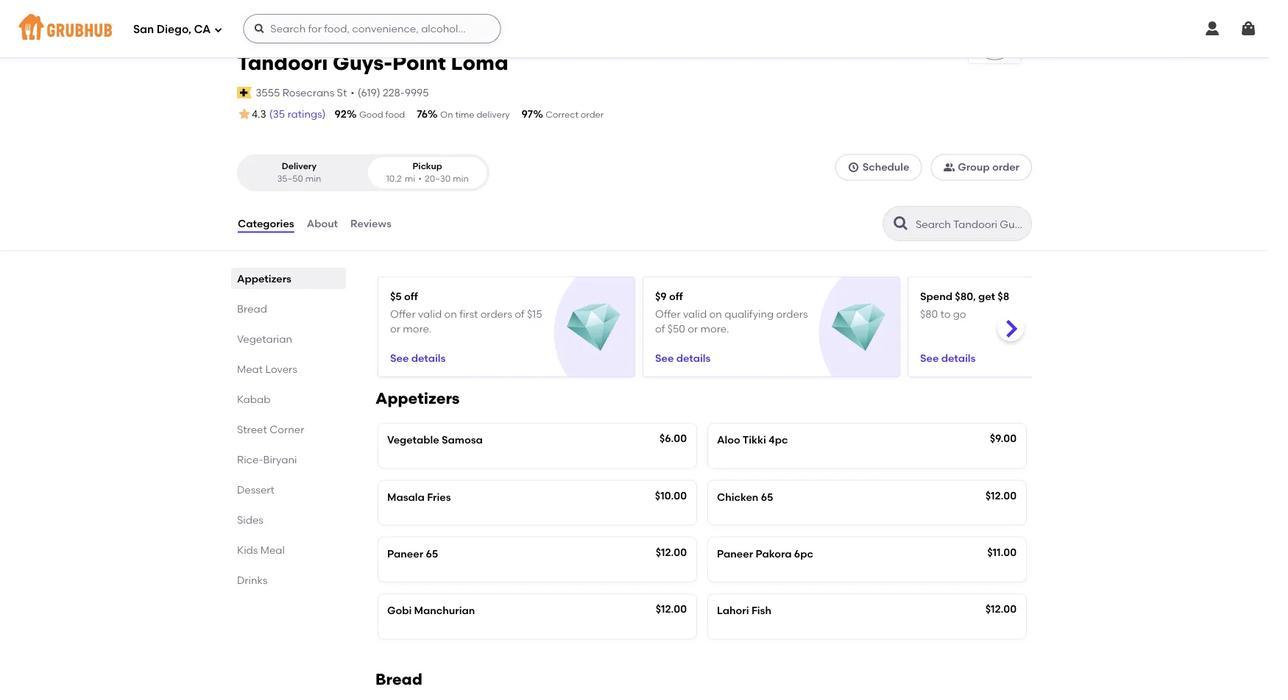 Task type: vqa. For each thing, say whether or not it's contained in the screenshot.
92
yes



Task type: describe. For each thing, give the bounding box(es) containing it.
reviews button
[[350, 197, 392, 250]]

$8
[[998, 290, 1010, 303]]

92
[[335, 108, 347, 120]]

see details button for $80 to go
[[920, 345, 976, 372]]

(35 ratings)
[[269, 108, 326, 120]]

masala fries
[[387, 491, 451, 504]]

tandoori guys-point loma
[[237, 50, 509, 75]]

categories button
[[237, 197, 295, 250]]

Search Tandoori Guys-Point Loma search field
[[915, 217, 1027, 231]]

$5
[[390, 290, 402, 303]]

diego,
[[157, 23, 191, 36]]

of for $15
[[515, 308, 525, 320]]

97
[[522, 108, 533, 120]]

3555 rosecrans st
[[256, 86, 347, 99]]

ca
[[194, 23, 211, 36]]

time
[[455, 109, 475, 120]]

san diego, ca
[[133, 23, 211, 36]]

76
[[417, 108, 428, 120]]

option group containing delivery 35–50 min
[[237, 154, 490, 192]]

biryani
[[263, 454, 297, 466]]

$5 off offer valid on first orders of $15 or more.
[[390, 290, 542, 335]]

or for $9 off
[[688, 323, 698, 335]]

meat
[[237, 363, 263, 376]]

lahori
[[717, 605, 749, 617]]

see for offer valid on first orders of $15 or more.
[[390, 352, 409, 365]]

$11.00
[[988, 546, 1017, 559]]

$12.00 for gobi manchurian
[[656, 603, 687, 616]]

sides tab
[[237, 513, 340, 528]]

corner
[[270, 423, 304, 436]]

min inside pickup 10.2 mi • 20–30 min
[[453, 174, 469, 184]]

tandoori guys-point loma logo image
[[969, 12, 1021, 63]]

subscription pass image
[[237, 87, 252, 99]]

10.2
[[386, 174, 402, 184]]

on time delivery
[[440, 109, 510, 120]]

$12.00 for chicken 65
[[986, 490, 1017, 502]]

star icon image
[[237, 107, 252, 122]]

street corner tab
[[237, 422, 340, 437]]

correct order
[[546, 109, 604, 120]]

see for offer valid on qualifying orders of $50 or more.
[[655, 352, 674, 365]]

• inside pickup 10.2 mi • 20–30 min
[[418, 174, 422, 184]]

65 for paneer 65
[[426, 548, 438, 560]]

20–30
[[425, 174, 451, 184]]

more. for qualifying
[[701, 323, 729, 335]]

san
[[133, 23, 154, 36]]

get
[[979, 290, 995, 303]]

$10.00
[[655, 490, 687, 502]]

rice-
[[237, 454, 263, 466]]

schedule button
[[836, 154, 922, 181]]

rice-biryani
[[237, 454, 297, 466]]

kids meal tab
[[237, 543, 340, 558]]

see for $80 to go
[[920, 352, 939, 365]]

group order
[[958, 161, 1020, 174]]

aloo
[[717, 434, 741, 447]]

drinks tab
[[237, 573, 340, 588]]

spend $80, get $8 $80 to go
[[920, 290, 1010, 320]]

masala
[[387, 491, 425, 504]]

details for offer valid on first orders of $15 or more.
[[411, 352, 446, 365]]

orders for first
[[481, 308, 512, 320]]

go
[[953, 308, 966, 320]]

pickup
[[413, 161, 442, 171]]

1 horizontal spatial svg image
[[254, 23, 265, 35]]

details for $80 to go
[[942, 352, 976, 365]]

paneer for paneer 65
[[387, 548, 423, 560]]

food
[[386, 109, 405, 120]]

228-
[[383, 86, 405, 99]]

bread inside bread tab
[[237, 303, 267, 315]]

vegetarian
[[237, 333, 292, 345]]

meal
[[260, 544, 285, 557]]

ratings)
[[288, 108, 326, 120]]

st
[[337, 86, 347, 99]]

vegetable
[[387, 434, 439, 447]]

0 horizontal spatial svg image
[[214, 25, 223, 34]]

group
[[958, 161, 990, 174]]

3555
[[256, 86, 280, 99]]

details for offer valid on qualifying orders of $50 or more.
[[676, 352, 711, 365]]

aloo tikki 4pc
[[717, 434, 788, 447]]

1 vertical spatial appetizers
[[376, 390, 460, 408]]

dessert
[[237, 484, 275, 496]]

4.3
[[252, 108, 266, 120]]

on for first
[[444, 308, 457, 320]]

reviews
[[351, 218, 392, 230]]

more. for first
[[403, 323, 432, 335]]

street corner
[[237, 423, 304, 436]]

correct
[[546, 109, 579, 120]]

pickup 10.2 mi • 20–30 min
[[386, 161, 469, 184]]

(35
[[269, 108, 285, 120]]

main navigation navigation
[[0, 0, 1269, 57]]

meat lovers tab
[[237, 362, 340, 377]]

svg image inside the main navigation 'navigation'
[[1204, 20, 1222, 38]]

$80
[[920, 308, 938, 320]]

$9
[[655, 290, 667, 303]]

promo image for offer valid on first orders of $15 or more.
[[567, 301, 621, 355]]

3555 rosecrans st button
[[255, 84, 348, 101]]

paneer pakora 6pc
[[717, 548, 814, 560]]

lovers
[[265, 363, 297, 376]]

order for correct order
[[581, 109, 604, 120]]

to
[[941, 308, 951, 320]]

off for $5 off
[[404, 290, 418, 303]]

gobi manchurian
[[387, 605, 475, 617]]

2 horizontal spatial svg image
[[1240, 20, 1258, 38]]

manchurian
[[414, 605, 475, 617]]

vegetable samosa
[[387, 434, 483, 447]]

rice-biryani tab
[[237, 452, 340, 468]]

point
[[393, 50, 446, 75]]

kabab
[[237, 393, 271, 406]]



Task type: locate. For each thing, give the bounding box(es) containing it.
kabab tab
[[237, 392, 340, 407]]

(619) 228-9995 button
[[358, 85, 429, 100]]

• (619) 228-9995
[[351, 86, 429, 99]]

valid left first at the left of the page
[[418, 308, 442, 320]]

appetizers tab
[[237, 271, 340, 287]]

offer for $5
[[390, 308, 416, 320]]

(619)
[[358, 86, 380, 99]]

3 see details from the left
[[920, 352, 976, 365]]

$15
[[527, 308, 542, 320]]

1 horizontal spatial paneer
[[717, 548, 753, 560]]

2 off from the left
[[669, 290, 683, 303]]

chicken
[[717, 491, 759, 504]]

1 vertical spatial bread
[[376, 670, 423, 689]]

1 paneer from the left
[[387, 548, 423, 560]]

categories
[[238, 218, 294, 230]]

guys-
[[333, 50, 393, 75]]

bread up vegetarian
[[237, 303, 267, 315]]

0 vertical spatial 65
[[761, 491, 773, 504]]

valid
[[418, 308, 442, 320], [683, 308, 707, 320]]

order
[[581, 109, 604, 120], [993, 161, 1020, 174]]

see down $50
[[655, 352, 674, 365]]

0 horizontal spatial see details button
[[390, 345, 446, 372]]

1 horizontal spatial •
[[418, 174, 422, 184]]

rosecrans
[[283, 86, 334, 99]]

0 vertical spatial svg image
[[1204, 20, 1222, 38]]

paneer for paneer pakora 6pc
[[717, 548, 753, 560]]

2 horizontal spatial see details
[[920, 352, 976, 365]]

see details button down to
[[920, 345, 976, 372]]

0 horizontal spatial •
[[351, 86, 355, 99]]

valid inside $9 off offer valid on qualifying orders of $50 or more.
[[683, 308, 707, 320]]

0 horizontal spatial offer
[[390, 308, 416, 320]]

orders right first at the left of the page
[[481, 308, 512, 320]]

pakora
[[756, 548, 792, 560]]

of inside the '$5 off offer valid on first orders of $15 or more.'
[[515, 308, 525, 320]]

1 vertical spatial •
[[418, 174, 422, 184]]

or right $50
[[688, 323, 698, 335]]

0 horizontal spatial more.
[[403, 323, 432, 335]]

off
[[404, 290, 418, 303], [669, 290, 683, 303]]

details
[[411, 352, 446, 365], [676, 352, 711, 365], [942, 352, 976, 365]]

0 vertical spatial of
[[515, 308, 525, 320]]

more.
[[403, 323, 432, 335], [701, 323, 729, 335]]

offer for $9
[[655, 308, 681, 320]]

$6.00
[[660, 433, 687, 445]]

offer inside the '$5 off offer valid on first orders of $15 or more.'
[[390, 308, 416, 320]]

1 horizontal spatial 65
[[761, 491, 773, 504]]

sides
[[237, 514, 264, 527]]

1 horizontal spatial see details button
[[655, 345, 711, 372]]

$50
[[668, 323, 685, 335]]

1 horizontal spatial promo image
[[832, 301, 886, 355]]

min inside delivery 35–50 min
[[305, 174, 321, 184]]

0 horizontal spatial off
[[404, 290, 418, 303]]

see details down to
[[920, 352, 976, 365]]

$12.00 down $11.00 at the bottom of the page
[[986, 603, 1017, 616]]

off right $5
[[404, 290, 418, 303]]

svg image
[[1240, 20, 1258, 38], [254, 23, 265, 35], [214, 25, 223, 34]]

see details down $5
[[390, 352, 446, 365]]

2 paneer from the left
[[717, 548, 753, 560]]

paneer left pakora
[[717, 548, 753, 560]]

1 horizontal spatial orders
[[776, 308, 808, 320]]

$12.00 down $10.00
[[656, 546, 687, 559]]

1 horizontal spatial of
[[655, 323, 665, 335]]

1 horizontal spatial more.
[[701, 323, 729, 335]]

or inside the '$5 off offer valid on first orders of $15 or more.'
[[390, 323, 400, 335]]

$12.00 for lahori fish
[[986, 603, 1017, 616]]

0 horizontal spatial bread
[[237, 303, 267, 315]]

off inside the '$5 off offer valid on first orders of $15 or more.'
[[404, 290, 418, 303]]

2 valid from the left
[[683, 308, 707, 320]]

0 horizontal spatial or
[[390, 323, 400, 335]]

promo image for offer valid on qualifying orders of $50 or more.
[[832, 301, 886, 355]]

1 horizontal spatial appetizers
[[376, 390, 460, 408]]

see details button down $5
[[390, 345, 446, 372]]

0 horizontal spatial on
[[444, 308, 457, 320]]

1 vertical spatial svg image
[[848, 161, 860, 173]]

1 promo image from the left
[[567, 301, 621, 355]]

1 or from the left
[[390, 323, 400, 335]]

valid inside the '$5 off offer valid on first orders of $15 or more.'
[[418, 308, 442, 320]]

appetizers inside tab
[[237, 273, 292, 285]]

2 horizontal spatial see details button
[[920, 345, 976, 372]]

$12.00
[[986, 490, 1017, 502], [656, 546, 687, 559], [656, 603, 687, 616], [986, 603, 1017, 616]]

1 on from the left
[[444, 308, 457, 320]]

2 orders from the left
[[776, 308, 808, 320]]

1 horizontal spatial offer
[[655, 308, 681, 320]]

2 min from the left
[[453, 174, 469, 184]]

• right mi
[[418, 174, 422, 184]]

offer up $50
[[655, 308, 681, 320]]

appetizers up the vegetable
[[376, 390, 460, 408]]

0 vertical spatial order
[[581, 109, 604, 120]]

0 horizontal spatial svg image
[[848, 161, 860, 173]]

0 horizontal spatial appetizers
[[237, 273, 292, 285]]

of inside $9 off offer valid on qualifying orders of $50 or more.
[[655, 323, 665, 335]]

order inside button
[[993, 161, 1020, 174]]

1 horizontal spatial valid
[[683, 308, 707, 320]]

$80,
[[955, 290, 976, 303]]

valid for $5 off
[[418, 308, 442, 320]]

1 min from the left
[[305, 174, 321, 184]]

details down the '$5 off offer valid on first orders of $15 or more.'
[[411, 352, 446, 365]]

2 horizontal spatial see
[[920, 352, 939, 365]]

35–50
[[277, 174, 303, 184]]

0 vertical spatial appetizers
[[237, 273, 292, 285]]

see
[[390, 352, 409, 365], [655, 352, 674, 365], [920, 352, 939, 365]]

or
[[390, 323, 400, 335], [688, 323, 698, 335]]

min
[[305, 174, 321, 184], [453, 174, 469, 184]]

see details button for offer valid on first orders of $15 or more.
[[390, 345, 446, 372]]

lahori fish
[[717, 605, 772, 617]]

1 horizontal spatial see
[[655, 352, 674, 365]]

delivery 35–50 min
[[277, 161, 321, 184]]

of left $15
[[515, 308, 525, 320]]

on left qualifying
[[710, 308, 722, 320]]

of
[[515, 308, 525, 320], [655, 323, 665, 335]]

see details button
[[390, 345, 446, 372], [655, 345, 711, 372], [920, 345, 976, 372]]

2 or from the left
[[688, 323, 698, 335]]

1 horizontal spatial see details
[[655, 352, 711, 365]]

3 details from the left
[[942, 352, 976, 365]]

1 horizontal spatial details
[[676, 352, 711, 365]]

loma
[[451, 50, 509, 75]]

on
[[444, 308, 457, 320], [710, 308, 722, 320]]

2 horizontal spatial details
[[942, 352, 976, 365]]

spend
[[920, 290, 953, 303]]

order right 'group' at the right top
[[993, 161, 1020, 174]]

65 right chicken
[[761, 491, 773, 504]]

see details for $80 to go
[[920, 352, 976, 365]]

more. inside $9 off offer valid on qualifying orders of $50 or more.
[[701, 323, 729, 335]]

about button
[[306, 197, 339, 250]]

1 more. from the left
[[403, 323, 432, 335]]

Search for food, convenience, alcohol... search field
[[243, 14, 501, 43]]

2 see details from the left
[[655, 352, 711, 365]]

order right the correct
[[581, 109, 604, 120]]

1 horizontal spatial svg image
[[1204, 20, 1222, 38]]

0 horizontal spatial promo image
[[567, 301, 621, 355]]

on inside $9 off offer valid on qualifying orders of $50 or more.
[[710, 308, 722, 320]]

0 horizontal spatial paneer
[[387, 548, 423, 560]]

$12.00 for paneer 65
[[656, 546, 687, 559]]

svg image
[[1204, 20, 1222, 38], [848, 161, 860, 173]]

on inside the '$5 off offer valid on first orders of $15 or more.'
[[444, 308, 457, 320]]

1 vertical spatial 65
[[426, 548, 438, 560]]

orders for qualifying
[[776, 308, 808, 320]]

more. inside the '$5 off offer valid on first orders of $15 or more.'
[[403, 323, 432, 335]]

off for $9 off
[[669, 290, 683, 303]]

1 details from the left
[[411, 352, 446, 365]]

$12.00 up $11.00 at the bottom of the page
[[986, 490, 1017, 502]]

or for $5 off
[[390, 323, 400, 335]]

chicken 65
[[717, 491, 773, 504]]

paneer 65
[[387, 548, 438, 560]]

promo image right $15
[[567, 301, 621, 355]]

0 horizontal spatial of
[[515, 308, 525, 320]]

samosa
[[442, 434, 483, 447]]

about
[[307, 218, 338, 230]]

3 see from the left
[[920, 352, 939, 365]]

0 horizontal spatial orders
[[481, 308, 512, 320]]

see down $80
[[920, 352, 939, 365]]

0 horizontal spatial 65
[[426, 548, 438, 560]]

on left first at the left of the page
[[444, 308, 457, 320]]

2 more. from the left
[[701, 323, 729, 335]]

people icon image
[[944, 161, 955, 173]]

min right 20–30
[[453, 174, 469, 184]]

0 vertical spatial bread
[[237, 303, 267, 315]]

0 horizontal spatial see
[[390, 352, 409, 365]]

3 see details button from the left
[[920, 345, 976, 372]]

tandoori
[[237, 50, 328, 75]]

bread
[[237, 303, 267, 315], [376, 670, 423, 689]]

order for group order
[[993, 161, 1020, 174]]

65 up gobi manchurian
[[426, 548, 438, 560]]

on
[[440, 109, 453, 120]]

fries
[[427, 491, 451, 504]]

schedule
[[863, 161, 910, 174]]

2 details from the left
[[676, 352, 711, 365]]

details down $50
[[676, 352, 711, 365]]

min down delivery
[[305, 174, 321, 184]]

orders inside $9 off offer valid on qualifying orders of $50 or more.
[[776, 308, 808, 320]]

see details for offer valid on qualifying orders of $50 or more.
[[655, 352, 711, 365]]

off right $9
[[669, 290, 683, 303]]

0 horizontal spatial order
[[581, 109, 604, 120]]

2 on from the left
[[710, 308, 722, 320]]

1 orders from the left
[[481, 308, 512, 320]]

delivery
[[477, 109, 510, 120]]

delivery
[[282, 161, 317, 171]]

see details down $50
[[655, 352, 711, 365]]

1 see details from the left
[[390, 352, 446, 365]]

0 horizontal spatial see details
[[390, 352, 446, 365]]

2 see from the left
[[655, 352, 674, 365]]

or down $5
[[390, 323, 400, 335]]

orders
[[481, 308, 512, 320], [776, 308, 808, 320]]

orders inside the '$5 off offer valid on first orders of $15 or more.'
[[481, 308, 512, 320]]

0 horizontal spatial details
[[411, 352, 446, 365]]

offer down $5
[[390, 308, 416, 320]]

0 horizontal spatial min
[[305, 174, 321, 184]]

or inside $9 off offer valid on qualifying orders of $50 or more.
[[688, 323, 698, 335]]

good food
[[359, 109, 405, 120]]

search icon image
[[892, 215, 910, 233]]

2 see details button from the left
[[655, 345, 711, 372]]

2 promo image from the left
[[832, 301, 886, 355]]

see down $5
[[390, 352, 409, 365]]

1 vertical spatial of
[[655, 323, 665, 335]]

details down go at the right
[[942, 352, 976, 365]]

fish
[[752, 605, 772, 617]]

kids meal
[[237, 544, 285, 557]]

valid up $50
[[683, 308, 707, 320]]

mi
[[405, 174, 415, 184]]

off inside $9 off offer valid on qualifying orders of $50 or more.
[[669, 290, 683, 303]]

svg image inside the schedule button
[[848, 161, 860, 173]]

gobi
[[387, 605, 412, 617]]

•
[[351, 86, 355, 99], [418, 174, 422, 184]]

see details button for offer valid on qualifying orders of $50 or more.
[[655, 345, 711, 372]]

promo image
[[567, 301, 621, 355], [832, 301, 886, 355]]

promo image left $80
[[832, 301, 886, 355]]

1 valid from the left
[[418, 308, 442, 320]]

1 horizontal spatial order
[[993, 161, 1020, 174]]

meat lovers
[[237, 363, 297, 376]]

kids
[[237, 544, 258, 557]]

see details
[[390, 352, 446, 365], [655, 352, 711, 365], [920, 352, 976, 365]]

of for $50
[[655, 323, 665, 335]]

1 see from the left
[[390, 352, 409, 365]]

65
[[761, 491, 773, 504], [426, 548, 438, 560]]

group order button
[[931, 154, 1032, 181]]

1 vertical spatial order
[[993, 161, 1020, 174]]

1 off from the left
[[404, 290, 418, 303]]

see details for offer valid on first orders of $15 or more.
[[390, 352, 446, 365]]

bread tab
[[237, 301, 340, 317]]

appetizers up bread tab
[[237, 273, 292, 285]]

on for qualifying
[[710, 308, 722, 320]]

1 horizontal spatial or
[[688, 323, 698, 335]]

1 see details button from the left
[[390, 345, 446, 372]]

dessert tab
[[237, 482, 340, 498]]

0 horizontal spatial valid
[[418, 308, 442, 320]]

• right st
[[351, 86, 355, 99]]

0 vertical spatial •
[[351, 86, 355, 99]]

of left $50
[[655, 323, 665, 335]]

tikki
[[743, 434, 766, 447]]

1 horizontal spatial bread
[[376, 670, 423, 689]]

good
[[359, 109, 383, 120]]

1 horizontal spatial off
[[669, 290, 683, 303]]

offer inside $9 off offer valid on qualifying orders of $50 or more.
[[655, 308, 681, 320]]

2 offer from the left
[[655, 308, 681, 320]]

valid for $9 off
[[683, 308, 707, 320]]

$12.00 left lahori
[[656, 603, 687, 616]]

see details button down $50
[[655, 345, 711, 372]]

paneer down masala on the bottom left of the page
[[387, 548, 423, 560]]

option group
[[237, 154, 490, 192]]

qualifying
[[725, 308, 774, 320]]

1 horizontal spatial on
[[710, 308, 722, 320]]

1 offer from the left
[[390, 308, 416, 320]]

orders right qualifying
[[776, 308, 808, 320]]

65 for chicken 65
[[761, 491, 773, 504]]

9995
[[405, 86, 429, 99]]

appetizers
[[237, 273, 292, 285], [376, 390, 460, 408]]

1 horizontal spatial min
[[453, 174, 469, 184]]

bread down gobi
[[376, 670, 423, 689]]

vegetarian tab
[[237, 331, 340, 347]]

street
[[237, 423, 267, 436]]



